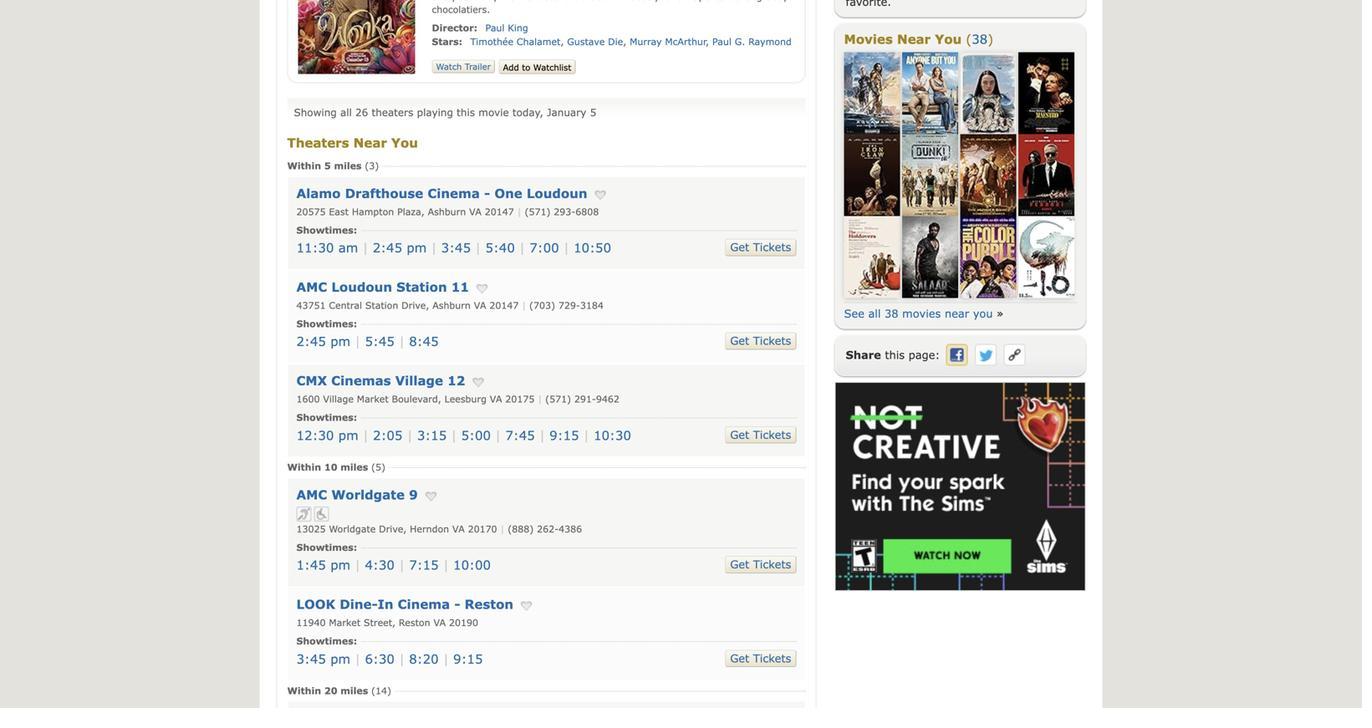 Task type: vqa. For each thing, say whether or not it's contained in the screenshot.
top White
no



Task type: locate. For each thing, give the bounding box(es) containing it.
reston down the look dine-in cinema - reston link
[[399, 617, 430, 628]]

2 get tickets link from the top
[[725, 333, 797, 350]]

1 vertical spatial cinema
[[398, 597, 450, 612]]

3 get tickets link from the top
[[725, 426, 797, 444]]

the color purple (2023) poster image
[[961, 216, 1017, 298]]

, left leesburg
[[438, 393, 441, 405]]

1:45 pm link
[[296, 558, 355, 573]]

pm for 2:05
[[338, 428, 359, 443]]

all for 38
[[868, 307, 881, 320]]

0 horizontal spatial 5
[[324, 160, 331, 172]]

4 get tickets from the top
[[730, 558, 791, 571]]

january
[[547, 106, 587, 118]]

showtimes: inside look dine-in cinema - reston 11940 market street , reston va 20190 showtimes:
[[296, 636, 357, 647]]

amc inside the amc loudoun station 11 43751 central station drive , ashburn va 20147 | (703) 729-3184 showtimes:
[[296, 279, 327, 294]]

tickets
[[753, 241, 791, 254], [753, 334, 791, 347], [753, 428, 791, 441], [753, 558, 791, 571], [753, 652, 791, 665]]

within left 20
[[287, 685, 321, 697]]

0 vertical spatial market
[[357, 393, 389, 405]]

va left 20190
[[434, 617, 446, 628]]

| right 3:15
[[451, 428, 457, 443]]

showtimes: up 12:30 pm link
[[296, 412, 357, 423]]

1 horizontal spatial this
[[885, 348, 905, 361]]

va down alamo drafthouse cinema - one loudoun link
[[469, 206, 482, 217]]

3:45 down alamo drafthouse cinema - one loudoun 20575 east hampton plaza , ashburn va 20147 | (571) 293-6808 showtimes: at top left
[[441, 240, 471, 255]]

drive up 1:45 pm | 4:30 | 7:15 | 10:00
[[379, 523, 403, 535]]

mcarthur
[[665, 36, 707, 47]]

4 get from the top
[[730, 558, 750, 571]]

1 horizontal spatial -
[[484, 185, 490, 201]]

4:30
[[365, 558, 395, 573]]

0 horizontal spatial village
[[323, 393, 354, 405]]

0 vertical spatial 2:45
[[373, 240, 402, 255]]

amc for amc loudoun station 11 43751 central station drive , ashburn va 20147 | (703) 729-3184 showtimes:
[[296, 279, 327, 294]]

salaar (2023) poster image
[[902, 216, 959, 298]]

within 20 miles (14)
[[287, 685, 391, 697]]

1 vertical spatial loudoun
[[331, 279, 392, 294]]

pm for 5:45
[[331, 334, 351, 349]]

1 vertical spatial market
[[329, 617, 361, 628]]

| right 2:05
[[407, 428, 413, 443]]

20175
[[505, 393, 535, 405]]

worldgate
[[331, 487, 405, 502], [329, 523, 376, 535]]

the hunger games: the ballad of songbirds & snakes (2023) poster image
[[961, 134, 1017, 216]]

cmx
[[296, 373, 327, 388]]

gustave die link
[[567, 36, 623, 47]]

plaza
[[397, 206, 421, 217]]

(571) left 293-
[[525, 206, 551, 217]]

, down in
[[392, 617, 396, 628]]

3 get from the top
[[730, 428, 750, 441]]

2 within from the top
[[287, 462, 321, 473]]

1 within from the top
[[287, 160, 321, 172]]

you left (
[[935, 31, 962, 46]]

station left '11'
[[397, 279, 447, 294]]

38 link
[[972, 31, 988, 46]]

0 vertical spatial near
[[897, 31, 931, 46]]

5 get from the top
[[730, 652, 750, 665]]

)
[[988, 31, 994, 46]]

0 vertical spatial amc
[[296, 279, 327, 294]]

maestro (2023) poster image
[[1019, 52, 1075, 134]]

10:30 link
[[594, 428, 631, 443]]

1 vertical spatial 2:45 pm link
[[296, 334, 355, 349]]

5:00 link
[[461, 428, 495, 443]]

2:45 down 43751
[[296, 334, 326, 349]]

0 horizontal spatial 9:15
[[453, 651, 483, 666]]

you down "theaters"
[[391, 135, 418, 150]]

this
[[457, 106, 475, 118], [885, 348, 905, 361]]

0 vertical spatial paul
[[485, 22, 505, 34]]

2:45 down the hampton
[[373, 240, 402, 255]]

boulevard
[[392, 393, 438, 405]]

0 vertical spatial (571)
[[525, 206, 551, 217]]

0 vertical spatial 9:15
[[550, 428, 579, 443]]

| inside the amc loudoun station 11 43751 central station drive , ashburn va 20147 | (703) 729-3184 showtimes:
[[522, 300, 526, 311]]

va inside the amc loudoun station 11 43751 central station drive , ashburn va 20147 | (703) 729-3184 showtimes:
[[474, 300, 486, 311]]

- up 20190
[[454, 597, 460, 612]]

5 tickets from the top
[[753, 652, 791, 665]]

2 vertical spatial miles
[[341, 685, 368, 697]]

aquaman and the lost kingdom (2023) poster image
[[844, 52, 900, 134]]

, left g.
[[707, 36, 709, 47]]

drive down amc loudoun station 11 link
[[402, 300, 426, 311]]

miles down theaters near you
[[334, 160, 362, 172]]

0 vertical spatial -
[[484, 185, 490, 201]]

in
[[378, 597, 394, 612]]

9:15 down 291-
[[550, 428, 579, 443]]

1 horizontal spatial you
[[935, 31, 962, 46]]

3 within from the top
[[287, 685, 321, 697]]

20147 down one
[[485, 206, 514, 217]]

1 vertical spatial amc
[[296, 487, 327, 502]]

reston up 20190
[[465, 597, 514, 612]]

0 vertical spatial drive
[[402, 300, 426, 311]]

within for within 5 miles (3)
[[287, 160, 321, 172]]

tickets for 9:15
[[753, 652, 791, 665]]

11:30
[[296, 240, 334, 255]]

va inside cmx cinemas village 12 1600 village market boulevard , leesburg va 20175 | (571) 291-9462 showtimes:
[[490, 393, 502, 405]]

2:45 pm link down plaza on the top left of page
[[373, 240, 431, 255]]

to
[[522, 62, 530, 72]]

cinema inside alamo drafthouse cinema - one loudoun 20575 east hampton plaza , ashburn va 20147 | (571) 293-6808 showtimes:
[[428, 185, 480, 201]]

3 showtimes: from the top
[[296, 412, 357, 423]]

1 vertical spatial 5
[[324, 160, 331, 172]]

market down cmx cinemas village 12 "link"
[[357, 393, 389, 405]]

all for 26
[[340, 106, 352, 118]]

1 vertical spatial village
[[323, 393, 354, 405]]

9:15 link down 20190
[[453, 651, 483, 666]]

all
[[340, 106, 352, 118], [868, 307, 881, 320]]

within
[[287, 160, 321, 172], [287, 462, 321, 473], [287, 685, 321, 697]]

pm up within 20 miles (14) on the left bottom
[[331, 651, 351, 666]]

0 vertical spatial this
[[457, 106, 475, 118]]

3 get tickets from the top
[[730, 428, 791, 441]]

1 vertical spatial (571)
[[545, 393, 571, 405]]

amc worldgate 9 link
[[296, 487, 418, 502]]

1 vertical spatial you
[[391, 135, 418, 150]]

2 vertical spatial within
[[287, 685, 321, 697]]

pm down central
[[331, 334, 351, 349]]

1 get from the top
[[730, 241, 750, 254]]

| left the 4:30
[[355, 558, 361, 573]]

(3)
[[365, 160, 379, 172]]

miles for 5
[[334, 160, 362, 172]]

trailer
[[465, 62, 491, 72]]

am
[[338, 240, 358, 255]]

8:20
[[409, 651, 439, 666]]

5 down theaters at the left of the page
[[324, 160, 331, 172]]

within for within 10 miles (5)
[[287, 462, 321, 473]]

10:50 link
[[574, 240, 611, 255]]

you for movies near you ( 38 )
[[935, 31, 962, 46]]

2:45 pm link down 43751
[[296, 334, 355, 349]]

near for theaters
[[353, 135, 387, 150]]

3:15
[[417, 428, 447, 443]]

this left movie
[[457, 106, 475, 118]]

cinema inside look dine-in cinema - reston 11940 market street , reston va 20190 showtimes:
[[398, 597, 450, 612]]

0 vertical spatial 5
[[590, 106, 596, 118]]

pm right 12:30
[[338, 428, 359, 443]]

| left 10:30 link at bottom
[[584, 428, 589, 443]]

g.
[[735, 36, 745, 47]]

worldgate down (5)
[[331, 487, 405, 502]]

1 vertical spatial reston
[[399, 617, 430, 628]]

- left one
[[484, 185, 490, 201]]

get tickets for 5:00
[[730, 428, 791, 441]]

va down 5:40
[[474, 300, 486, 311]]

13025 worldgate drive , herndon va 20170 | (888) 262-4386
[[296, 523, 582, 535]]

get for 5:00
[[730, 428, 750, 441]]

1 horizontal spatial near
[[897, 31, 931, 46]]

va left 20175
[[490, 393, 502, 405]]

ashburn down '11'
[[433, 300, 471, 311]]

1 vertical spatial -
[[454, 597, 460, 612]]

12
[[448, 373, 465, 388]]

ashburn
[[428, 206, 466, 217], [433, 300, 471, 311]]

pm down plaza on the top left of page
[[407, 240, 427, 255]]

2 amc from the top
[[296, 487, 327, 502]]

this left page: on the right of the page
[[885, 348, 905, 361]]

drive
[[402, 300, 426, 311], [379, 523, 403, 535]]

1 vertical spatial this
[[885, 348, 905, 361]]

2 showtimes: from the top
[[296, 318, 357, 330]]

1 horizontal spatial village
[[395, 373, 443, 388]]

look dine-in cinema - reston 11940 market street , reston va 20190 showtimes:
[[296, 597, 514, 647]]

1 vertical spatial 20147
[[490, 300, 519, 311]]

share
[[846, 348, 881, 361]]

near
[[897, 31, 931, 46], [353, 135, 387, 150]]

0 vertical spatial worldgate
[[331, 487, 405, 502]]

0 horizontal spatial near
[[353, 135, 387, 150]]

4 get tickets link from the top
[[725, 556, 797, 574]]

0 horizontal spatial 2:45
[[296, 334, 326, 349]]

5:40 link
[[485, 240, 519, 255]]

amc up 43751
[[296, 279, 327, 294]]

0 horizontal spatial 2:45 pm link
[[296, 334, 355, 349]]

you
[[973, 307, 993, 320]]

showtimes: inside alamo drafthouse cinema - one loudoun 20575 east hampton plaza , ashburn va 20147 | (571) 293-6808 showtimes:
[[296, 225, 357, 236]]

add to watchlist link
[[499, 59, 576, 74], [499, 59, 576, 74]]

9:15 link down 291-
[[550, 428, 584, 443]]

4:30 link
[[365, 558, 399, 573]]

(571) left 291-
[[545, 393, 571, 405]]

38
[[972, 31, 988, 46], [885, 307, 899, 320]]

20575
[[296, 206, 326, 217]]

station down amc loudoun station 11 link
[[365, 300, 398, 311]]

1 horizontal spatial loudoun
[[527, 185, 588, 201]]

1 tickets from the top
[[753, 241, 791, 254]]

3:45 down '11940'
[[296, 651, 326, 666]]

| left 8:45
[[399, 334, 405, 349]]

| down one
[[517, 206, 522, 217]]

| right the 4:30
[[399, 558, 405, 573]]

1 get tickets from the top
[[730, 241, 791, 254]]

(703)
[[529, 300, 555, 311]]

| right 20175
[[538, 393, 542, 405]]

| right 7:15
[[443, 558, 449, 573]]

get for 9:15
[[730, 652, 750, 665]]

showtimes: up the 1:45 pm link at the bottom left of the page
[[296, 542, 360, 553]]

| left (703)
[[522, 300, 526, 311]]

1 horizontal spatial 9:15 link
[[550, 428, 584, 443]]

miles
[[334, 160, 362, 172], [341, 462, 368, 473], [341, 685, 368, 697]]

1 amc from the top
[[296, 279, 327, 294]]

1 vertical spatial 3:45
[[296, 651, 326, 666]]

showtimes: up 11:30 am link
[[296, 225, 357, 236]]

cinema right in
[[398, 597, 450, 612]]

loudoun up central
[[331, 279, 392, 294]]

20147 left (703)
[[490, 300, 519, 311]]

0 vertical spatial 38
[[972, 31, 988, 46]]

you
[[935, 31, 962, 46], [391, 135, 418, 150]]

| left 5:45
[[355, 334, 361, 349]]

(571)
[[525, 206, 551, 217], [545, 393, 571, 405]]

amc loudoun station 11 link
[[296, 279, 469, 294]]

38 left the movies
[[885, 307, 899, 320]]

5
[[590, 106, 596, 118], [324, 160, 331, 172]]

2:45 pm link
[[373, 240, 431, 255], [296, 334, 355, 349]]

see all 38 movies near you link
[[844, 307, 993, 320]]

chalamet
[[517, 36, 561, 47]]

| left 7:45
[[495, 428, 501, 443]]

0 vertical spatial you
[[935, 31, 962, 46]]

0 horizontal spatial you
[[391, 135, 418, 150]]

all right see at the right
[[868, 307, 881, 320]]

paul left g.
[[712, 36, 732, 47]]

village up boulevard
[[395, 373, 443, 388]]

1 vertical spatial worldgate
[[329, 523, 376, 535]]

the iron claw (2023) poster image
[[844, 134, 900, 216]]

1 showtimes: from the top
[[296, 225, 357, 236]]

, inside cmx cinemas village 12 1600 village market boulevard , leesburg va 20175 | (571) 291-9462 showtimes:
[[438, 393, 441, 405]]

20147
[[485, 206, 514, 217], [490, 300, 519, 311]]

0 horizontal spatial 38
[[885, 307, 899, 320]]

within 5 miles (3)
[[287, 160, 379, 172]]

0 vertical spatial 2:45 pm link
[[373, 240, 431, 255]]

showtimes: down 43751
[[296, 318, 357, 330]]

market down dine-
[[329, 617, 361, 628]]

near right movies
[[897, 31, 931, 46]]

3:45
[[441, 240, 471, 255], [296, 651, 326, 666]]

worldgate down amc worldgate 9
[[329, 523, 376, 535]]

1 horizontal spatial all
[[868, 307, 881, 320]]

ashburn down alamo drafthouse cinema - one loudoun link
[[428, 206, 466, 217]]

0 vertical spatial miles
[[334, 160, 362, 172]]

near up (3)
[[353, 135, 387, 150]]

amc for amc worldgate 9
[[296, 487, 327, 502]]

paul
[[485, 22, 505, 34], [712, 36, 732, 47]]

1:45
[[296, 558, 326, 573]]

tickets for 5:40
[[753, 241, 791, 254]]

va inside look dine-in cinema - reston 11940 market street , reston va 20190 showtimes:
[[434, 617, 446, 628]]

miles right the 10
[[341, 462, 368, 473]]

1 vertical spatial 9:15 link
[[453, 651, 483, 666]]

3 tickets from the top
[[753, 428, 791, 441]]

5 get tickets from the top
[[730, 652, 791, 665]]

paul up timothée
[[485, 22, 505, 34]]

wonka (2023) poster image
[[298, 0, 415, 74]]

get tickets for 5:40
[[730, 241, 791, 254]]

5 right january
[[590, 106, 596, 118]]

1 horizontal spatial 2:45
[[373, 240, 402, 255]]

get tickets link for 9:15
[[725, 650, 797, 667]]

page:
[[909, 348, 940, 361]]

1 vertical spatial miles
[[341, 462, 368, 473]]

within down theaters at the left of the page
[[287, 160, 321, 172]]

3:15 link
[[417, 428, 451, 443]]

3:45 link
[[441, 240, 475, 255]]

293-
[[554, 206, 576, 217]]

| right 8:20
[[443, 651, 449, 666]]

38 up poor things (2023) poster image
[[972, 31, 988, 46]]

godzilla minus one (2023) poster image
[[1019, 216, 1075, 298]]

1 vertical spatial 9:15
[[453, 651, 483, 666]]

miles for 20
[[341, 685, 368, 697]]

1 horizontal spatial 3:45
[[441, 240, 471, 255]]

9:15 down 20190
[[453, 651, 483, 666]]

0 vertical spatial reston
[[465, 597, 514, 612]]

pm
[[407, 240, 427, 255], [331, 334, 351, 349], [338, 428, 359, 443], [331, 558, 351, 573], [331, 651, 351, 666]]

add to watchlist
[[503, 62, 572, 72]]

within left the 10
[[287, 462, 321, 473]]

1 vertical spatial near
[[353, 135, 387, 150]]

amc loudoun station 11 43751 central station drive , ashburn va 20147 | (703) 729-3184 showtimes:
[[296, 279, 604, 330]]

showtimes: up the 3:45 pm link
[[296, 636, 357, 647]]

cmx cinemas village 12 1600 village market boulevard , leesburg va 20175 | (571) 291-9462 showtimes:
[[296, 373, 620, 423]]

0 vertical spatial ashburn
[[428, 206, 466, 217]]

0 horizontal spatial -
[[454, 597, 460, 612]]

1 vertical spatial ashburn
[[433, 300, 471, 311]]

all left 26
[[340, 106, 352, 118]]

near
[[945, 307, 969, 320]]

0 horizontal spatial loudoun
[[331, 279, 392, 294]]

1 vertical spatial 2:45
[[296, 334, 326, 349]]

7:45
[[505, 428, 535, 443]]

2:05 link
[[373, 428, 407, 443]]

5 get tickets link from the top
[[725, 650, 797, 667]]

0 vertical spatial all
[[340, 106, 352, 118]]

1 vertical spatial all
[[868, 307, 881, 320]]

va inside alamo drafthouse cinema - one loudoun 20575 east hampton plaza , ashburn va 20147 | (571) 293-6808 showtimes:
[[469, 206, 482, 217]]

9:15
[[550, 428, 579, 443], [453, 651, 483, 666]]

loudoun up 293-
[[527, 185, 588, 201]]

get for 10:00
[[730, 558, 750, 571]]

amc down the 10
[[296, 487, 327, 502]]

, inside the amc loudoun station 11 43751 central station drive , ashburn va 20147 | (703) 729-3184 showtimes:
[[426, 300, 429, 311]]

0 vertical spatial cinema
[[428, 185, 480, 201]]

1 vertical spatial within
[[287, 462, 321, 473]]

0 vertical spatial 20147
[[485, 206, 514, 217]]

4 tickets from the top
[[753, 558, 791, 571]]

add
[[503, 62, 519, 72]]

pm for 6:30
[[331, 651, 351, 666]]

0 horizontal spatial all
[[340, 106, 352, 118]]

(571) inside alamo drafthouse cinema - one loudoun 20575 east hampton plaza , ashburn va 20147 | (571) 293-6808 showtimes:
[[525, 206, 551, 217]]

, left murray
[[623, 36, 627, 47]]

1 get tickets link from the top
[[725, 239, 797, 256]]

miles for 10
[[341, 462, 368, 473]]

1 horizontal spatial reston
[[465, 597, 514, 612]]

miles right 20
[[341, 685, 368, 697]]

0 horizontal spatial 3:45
[[296, 651, 326, 666]]

5 showtimes: from the top
[[296, 636, 357, 647]]

cinema up 11:30 am | 2:45 pm | 3:45 | 5:40 | 7:00 | 10:50
[[428, 185, 480, 201]]

(
[[966, 31, 972, 46]]

, up 8:45 "link"
[[426, 300, 429, 311]]

village down cinemas
[[323, 393, 354, 405]]

0 vertical spatial within
[[287, 160, 321, 172]]

1 horizontal spatial paul
[[712, 36, 732, 47]]

pm right 1:45
[[331, 558, 351, 573]]

ashburn inside the amc loudoun station 11 43751 central station drive , ashburn va 20147 | (703) 729-3184 showtimes:
[[433, 300, 471, 311]]

8:20 link
[[409, 651, 443, 666]]

, down alamo drafthouse cinema - one loudoun link
[[421, 206, 425, 217]]

| left (888)
[[500, 523, 505, 535]]

-
[[484, 185, 490, 201], [454, 597, 460, 612]]

0 vertical spatial loudoun
[[527, 185, 588, 201]]



Task type: describe. For each thing, give the bounding box(es) containing it.
2 tickets from the top
[[753, 334, 791, 347]]

(14)
[[371, 685, 391, 697]]

share this page:
[[846, 348, 940, 361]]

drive inside the amc loudoun station 11 43751 central station drive , ashburn va 20147 | (703) 729-3184 showtimes:
[[402, 300, 426, 311]]

pm for 4:30
[[331, 558, 351, 573]]

, inside alamo drafthouse cinema - one loudoun 20575 east hampton plaza , ashburn va 20147 | (571) 293-6808 showtimes:
[[421, 206, 425, 217]]

watch
[[436, 62, 462, 72]]

movie
[[479, 106, 509, 118]]

| left 6:30
[[355, 651, 361, 666]]

central
[[329, 300, 362, 311]]

watchlist
[[533, 62, 572, 72]]

9462
[[596, 393, 620, 405]]

12:30 pm link
[[296, 428, 363, 443]]

leesburg
[[445, 393, 487, 405]]

showtimes: inside the amc loudoun station 11 43751 central station drive , ashburn va 20147 | (703) 729-3184 showtimes:
[[296, 318, 357, 330]]

get tickets link for 10:00
[[725, 556, 797, 574]]

| inside cmx cinemas village 12 1600 village market boulevard , leesburg va 20175 | (571) 291-9462 showtimes:
[[538, 393, 542, 405]]

1 vertical spatial 38
[[885, 307, 899, 320]]

(571) inside cmx cinemas village 12 1600 village market boulevard , leesburg va 20175 | (571) 291-9462 showtimes:
[[545, 393, 571, 405]]

4 showtimes: from the top
[[296, 542, 360, 553]]

6808
[[576, 206, 599, 217]]

worldgate for 13025
[[329, 523, 376, 535]]

0 horizontal spatial this
[[457, 106, 475, 118]]

8:45
[[409, 334, 439, 349]]

10
[[324, 462, 337, 473]]

loudoun inside alamo drafthouse cinema - one loudoun 20575 east hampton plaza , ashburn va 20147 | (571) 293-6808 showtimes:
[[527, 185, 588, 201]]

cinemas
[[331, 373, 391, 388]]

12:30
[[296, 428, 334, 443]]

, inside look dine-in cinema - reston 11940 market street , reston va 20190 showtimes:
[[392, 617, 396, 628]]

loudoun inside the amc loudoun station 11 43751 central station drive , ashburn va 20147 | (703) 729-3184 showtimes:
[[331, 279, 392, 294]]

»
[[997, 307, 1004, 320]]

timothée chalamet link
[[470, 36, 561, 47]]

20147 inside alamo drafthouse cinema - one loudoun 20575 east hampton plaza , ashburn va 20147 | (571) 293-6808 showtimes:
[[485, 206, 514, 217]]

2 add to watchlist link from the top
[[499, 59, 576, 74]]

0 vertical spatial village
[[395, 373, 443, 388]]

get tickets for 9:15
[[730, 652, 791, 665]]

1 vertical spatial station
[[365, 300, 398, 311]]

9
[[409, 487, 418, 502]]

| left 7:00
[[519, 240, 525, 255]]

tickets for 5:00
[[753, 428, 791, 441]]

showing
[[294, 106, 337, 118]]

8:45 link
[[409, 334, 439, 349]]

within for within 20 miles (14)
[[287, 685, 321, 697]]

| left 3:45 link
[[431, 240, 437, 255]]

20147 inside the amc loudoun station 11 43751 central station drive , ashburn va 20147 | (703) 729-3184 showtimes:
[[490, 300, 519, 311]]

the holdovers (2023) poster image
[[844, 216, 900, 298]]

1 horizontal spatial 38
[[972, 31, 988, 46]]

1600
[[296, 393, 320, 405]]

- inside look dine-in cinema - reston 11940 market street , reston va 20190 showtimes:
[[454, 597, 460, 612]]

die
[[608, 36, 623, 47]]

watch trailer link
[[432, 60, 495, 73]]

3:45 pm link
[[296, 651, 355, 666]]

6:30
[[365, 651, 395, 666]]

| right am
[[363, 240, 368, 255]]

paul king link
[[485, 22, 528, 34]]

within 10 miles (5)
[[287, 462, 386, 473]]

7:00
[[530, 240, 559, 255]]

tickets for 10:00
[[753, 558, 791, 571]]

7:00 link
[[530, 240, 564, 255]]

3184
[[580, 300, 604, 311]]

0 vertical spatial station
[[397, 279, 447, 294]]

0 horizontal spatial reston
[[399, 617, 430, 628]]

one
[[495, 185, 522, 201]]

director: paul king stars: timothée chalamet , gustave die , murray mcarthur , paul g. raymond
[[432, 22, 792, 47]]

0 vertical spatial 9:15 link
[[550, 428, 584, 443]]

king
[[508, 22, 528, 34]]

2 get from the top
[[730, 334, 750, 347]]

10:50
[[574, 240, 611, 255]]

20190
[[449, 617, 478, 628]]

showtimes: inside cmx cinemas village 12 1600 village market boulevard , leesburg va 20175 | (571) 291-9462 showtimes:
[[296, 412, 357, 423]]

0 horizontal spatial paul
[[485, 22, 505, 34]]

ashburn inside alamo drafthouse cinema - one loudoun 20575 east hampton plaza , ashburn va 20147 | (571) 293-6808 showtimes:
[[428, 206, 466, 217]]

theaters
[[287, 135, 349, 150]]

movies near you ( 38 )
[[844, 31, 994, 46]]

get tickets link for 5:40
[[725, 239, 797, 256]]

4386
[[559, 523, 582, 535]]

timothée
[[470, 36, 514, 47]]

11940
[[296, 617, 326, 628]]

gustave
[[567, 36, 605, 47]]

| right 7:00
[[564, 240, 569, 255]]

stars:
[[432, 36, 463, 47]]

| inside alamo drafthouse cinema - one loudoun 20575 east hampton plaza , ashburn va 20147 | (571) 293-6808 showtimes:
[[517, 206, 522, 217]]

alamo drafthouse cinema - one loudoun link
[[296, 185, 588, 201]]

43751
[[296, 300, 326, 311]]

drafthouse
[[345, 185, 423, 201]]

3:45 pm | 6:30 | 8:20 | 9:15
[[296, 651, 483, 666]]

see all 38 movies near you »
[[844, 307, 1004, 320]]

2:45 pm | 5:45 | 8:45
[[296, 334, 439, 349]]

dine-
[[340, 597, 378, 612]]

0 vertical spatial 3:45
[[441, 240, 471, 255]]

6:30 link
[[365, 651, 399, 666]]

7:15
[[409, 558, 439, 573]]

alamo drafthouse cinema - one loudoun 20575 east hampton plaza , ashburn va 20147 | (571) 293-6808 showtimes:
[[296, 185, 599, 236]]

dunki (2023) poster image
[[902, 134, 959, 216]]

(888)
[[508, 523, 534, 535]]

movies
[[844, 31, 893, 46]]

11:30 am | 2:45 pm | 3:45 | 5:40 | 7:00 | 10:50
[[296, 240, 611, 255]]

1 horizontal spatial 2:45 pm link
[[373, 240, 431, 255]]

look
[[296, 597, 335, 612]]

get tickets link for 5:00
[[725, 426, 797, 444]]

1 vertical spatial paul
[[712, 36, 732, 47]]

today,
[[513, 106, 544, 118]]

11:30 am link
[[296, 240, 363, 255]]

, left the gustave
[[561, 36, 564, 47]]

1:45 pm | 4:30 | 7:15 | 10:00
[[296, 558, 491, 573]]

market inside cmx cinemas village 12 1600 village market boulevard , leesburg va 20175 | (571) 291-9462 showtimes:
[[357, 393, 389, 405]]

look dine-in cinema - reston link
[[296, 597, 514, 612]]

| right 6:30
[[399, 651, 405, 666]]

1 horizontal spatial 5
[[590, 106, 596, 118]]

5:00
[[461, 428, 491, 443]]

7:45 link
[[505, 428, 539, 443]]

murray
[[630, 36, 662, 47]]

raymond
[[749, 36, 792, 47]]

see
[[844, 307, 865, 320]]

20
[[324, 685, 337, 697]]

get tickets for 10:00
[[730, 558, 791, 571]]

cmx cinemas village 12 link
[[296, 373, 465, 388]]

| left 2:05
[[363, 428, 369, 443]]

near for movies
[[897, 31, 931, 46]]

ferrari (2023) poster image
[[1019, 134, 1075, 216]]

2 get tickets from the top
[[730, 334, 791, 347]]

va left "20170"
[[452, 523, 465, 535]]

| right 7:45
[[539, 428, 545, 443]]

- inside alamo drafthouse cinema - one loudoun 20575 east hampton plaza , ashburn va 20147 | (571) 293-6808 showtimes:
[[484, 185, 490, 201]]

paul g. raymond link
[[712, 36, 792, 47]]

, left herndon
[[403, 523, 407, 535]]

market inside look dine-in cinema - reston 11940 market street , reston va 20190 showtimes:
[[329, 617, 361, 628]]

watch trailer
[[436, 62, 491, 72]]

| left 5:40
[[475, 240, 481, 255]]

13025
[[296, 523, 326, 535]]

director:
[[432, 22, 478, 34]]

worldgate for amc
[[331, 487, 405, 502]]

291-
[[575, 393, 596, 405]]

0 horizontal spatial 9:15 link
[[453, 651, 483, 666]]

anyone but you (2023) poster image
[[902, 52, 959, 134]]

amc worldgate 9
[[296, 487, 418, 502]]

alamo
[[296, 185, 341, 201]]

playing
[[417, 106, 453, 118]]

get for 5:40
[[730, 241, 750, 254]]

1 vertical spatial drive
[[379, 523, 403, 535]]

you for theaters near you
[[391, 135, 418, 150]]

20170
[[468, 523, 497, 535]]

poor things (2023) poster image
[[961, 52, 1017, 134]]

1 add to watchlist link from the top
[[499, 59, 576, 74]]

1 horizontal spatial 9:15
[[550, 428, 579, 443]]



